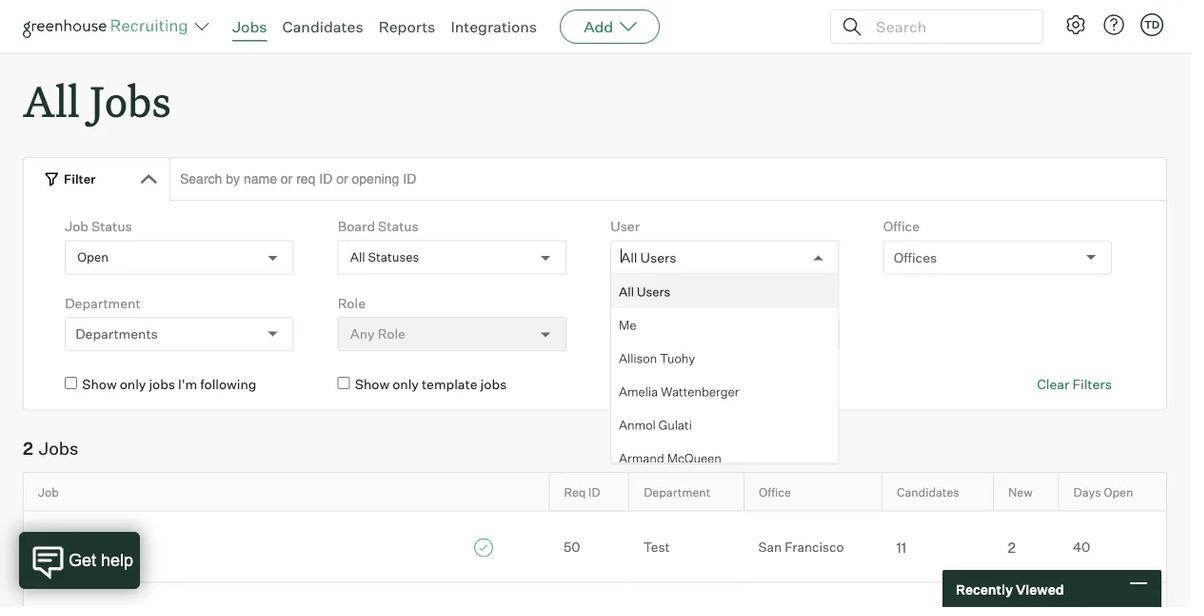 Task type: describe. For each thing, give the bounding box(es) containing it.
amelia
[[619, 384, 658, 399]]

all statuses
[[350, 250, 419, 265]]

40
[[1073, 540, 1091, 556]]

filter
[[64, 171, 96, 186]]

board status
[[338, 218, 419, 235]]

2 for 2
[[1008, 539, 1016, 556]]

td
[[1145, 18, 1160, 31]]

mcqueen
[[667, 450, 722, 466]]

id
[[589, 485, 601, 500]]

job status
[[65, 218, 132, 235]]

0 vertical spatial users
[[640, 249, 677, 266]]

req id
[[564, 485, 601, 500]]

designer
[[38, 539, 103, 557]]

offices
[[894, 249, 937, 266]]

allison tuohy
[[619, 350, 696, 366]]

jobs link
[[232, 17, 267, 36]]

0 vertical spatial open
[[77, 250, 109, 265]]

san
[[759, 540, 782, 556]]

only for jobs
[[120, 376, 146, 393]]

Show only template jobs checkbox
[[338, 377, 350, 390]]

2 for 2 jobs
[[23, 438, 33, 460]]

me
[[619, 317, 637, 332]]

add button
[[560, 10, 660, 44]]

anmol
[[619, 417, 656, 432]]

i'm
[[178, 376, 197, 393]]

1 horizontal spatial open
[[1104, 485, 1134, 500]]

all users option
[[621, 249, 677, 266]]

integrations
[[451, 17, 537, 36]]

board
[[338, 218, 375, 235]]

anmol gulati
[[619, 417, 692, 432]]

2 jobs from the left
[[480, 376, 507, 393]]

new
[[1008, 485, 1033, 500]]

francisco
[[785, 540, 844, 556]]

50
[[564, 540, 580, 556]]

2 jobs
[[23, 438, 78, 460]]

add
[[584, 17, 613, 36]]

departments
[[75, 326, 158, 343]]

armand mcqueen
[[619, 450, 722, 466]]

field
[[662, 295, 693, 312]]

custom field
[[611, 295, 693, 312]]

allison
[[619, 350, 657, 366]]

days
[[1074, 485, 1101, 500]]

show only jobs i'm following
[[82, 376, 257, 393]]

gulati
[[659, 417, 692, 432]]

clear filters link
[[1037, 375, 1112, 394]]

td button
[[1137, 10, 1167, 40]]

11
[[897, 539, 907, 556]]

user
[[611, 218, 640, 235]]

status for board status
[[378, 218, 419, 235]]

all down "user" at the right of page
[[621, 249, 638, 266]]

row group containing all users
[[612, 275, 838, 608]]

integrations link
[[451, 17, 537, 36]]

1 vertical spatial department
[[644, 485, 711, 500]]

armand
[[619, 450, 665, 466]]



Task type: vqa. For each thing, say whether or not it's contained in the screenshot.
OPEN
yes



Task type: locate. For each thing, give the bounding box(es) containing it.
test
[[643, 540, 670, 556]]

1 horizontal spatial show
[[355, 376, 390, 393]]

custom
[[611, 295, 659, 312]]

0 horizontal spatial job
[[38, 485, 59, 500]]

0 vertical spatial 2
[[23, 438, 33, 460]]

1 horizontal spatial 2
[[1008, 539, 1016, 556]]

1 horizontal spatial candidates
[[897, 485, 960, 500]]

1 horizontal spatial jobs
[[90, 72, 171, 129]]

job
[[65, 218, 88, 235], [38, 485, 59, 500]]

open
[[77, 250, 109, 265], [1104, 485, 1134, 500]]

recently
[[956, 581, 1013, 598]]

candidates up 11 link
[[897, 485, 960, 500]]

office up offices
[[883, 218, 920, 235]]

0 horizontal spatial office
[[759, 485, 791, 500]]

jobs for all jobs
[[90, 72, 171, 129]]

clear filters
[[1037, 376, 1112, 393]]

0 vertical spatial job
[[65, 218, 88, 235]]

0 vertical spatial all users
[[621, 249, 677, 266]]

jobs left i'm
[[149, 376, 175, 393]]

statuses
[[368, 250, 419, 265]]

reports
[[379, 17, 436, 36]]

job down filter on the top
[[65, 218, 88, 235]]

viewed
[[1016, 581, 1064, 598]]

only down "departments" at the bottom left
[[120, 376, 146, 393]]

0 horizontal spatial only
[[120, 376, 146, 393]]

1 vertical spatial users
[[637, 284, 671, 299]]

req
[[564, 485, 586, 500]]

department up "departments" at the bottom left
[[65, 295, 141, 312]]

users down all users option
[[637, 284, 671, 299]]

1 only from the left
[[120, 376, 146, 393]]

status
[[91, 218, 132, 235], [378, 218, 419, 235]]

1 horizontal spatial jobs
[[480, 376, 507, 393]]

2 only from the left
[[392, 376, 419, 393]]

show for show only template jobs
[[355, 376, 390, 393]]

office
[[883, 218, 920, 235], [759, 485, 791, 500]]

only left template
[[392, 376, 419, 393]]

job for job status
[[65, 218, 88, 235]]

candidates
[[282, 17, 363, 36], [897, 485, 960, 500]]

0 horizontal spatial status
[[91, 218, 132, 235]]

show only template jobs
[[355, 376, 507, 393]]

jobs left candidates link on the top left of the page
[[232, 17, 267, 36]]

following
[[200, 376, 257, 393]]

designer link
[[24, 537, 549, 558]]

0 horizontal spatial show
[[82, 376, 117, 393]]

1 horizontal spatial office
[[883, 218, 920, 235]]

2 horizontal spatial jobs
[[232, 17, 267, 36]]

2 status from the left
[[378, 218, 419, 235]]

0 horizontal spatial department
[[65, 295, 141, 312]]

show
[[82, 376, 117, 393], [355, 376, 390, 393]]

jobs down greenhouse recruiting "image"
[[90, 72, 171, 129]]

all jobs
[[23, 72, 171, 129]]

all
[[23, 72, 80, 129], [621, 249, 638, 266], [350, 250, 365, 265], [619, 284, 634, 299]]

1 horizontal spatial department
[[644, 485, 711, 500]]

1 vertical spatial all users
[[619, 284, 671, 299]]

1 vertical spatial open
[[1104, 485, 1134, 500]]

0 vertical spatial department
[[65, 295, 141, 312]]

all up filter on the top
[[23, 72, 80, 129]]

0 horizontal spatial candidates
[[282, 17, 363, 36]]

0 vertical spatial office
[[883, 218, 920, 235]]

candidates right jobs "link"
[[282, 17, 363, 36]]

1 horizontal spatial only
[[392, 376, 419, 393]]

status for job status
[[91, 218, 132, 235]]

1 horizontal spatial job
[[65, 218, 88, 235]]

2
[[23, 438, 33, 460], [1008, 539, 1016, 556]]

None field
[[621, 242, 626, 274]]

0 horizontal spatial jobs
[[149, 376, 175, 393]]

open right days
[[1104, 485, 1134, 500]]

Show only jobs I'm following checkbox
[[65, 377, 77, 390]]

users
[[640, 249, 677, 266], [637, 284, 671, 299]]

jobs down show only jobs i'm following checkbox
[[39, 438, 78, 460]]

job down 2 jobs
[[38, 485, 59, 500]]

show right show only jobs i'm following checkbox
[[82, 376, 117, 393]]

san francisco
[[759, 540, 844, 556]]

jobs
[[149, 376, 175, 393], [480, 376, 507, 393]]

1 status from the left
[[91, 218, 132, 235]]

1 horizontal spatial status
[[378, 218, 419, 235]]

1 jobs from the left
[[149, 376, 175, 393]]

days open
[[1074, 485, 1134, 500]]

template
[[422, 376, 478, 393]]

1 show from the left
[[82, 376, 117, 393]]

job for job
[[38, 485, 59, 500]]

Search text field
[[871, 13, 1026, 40]]

2 vertical spatial jobs
[[39, 438, 78, 460]]

clear
[[1037, 376, 1070, 393]]

0 vertical spatial jobs
[[232, 17, 267, 36]]

all down board
[[350, 250, 365, 265]]

users up "custom field"
[[640, 249, 677, 266]]

filters
[[1073, 376, 1112, 393]]

amelia wattenberger
[[619, 384, 740, 399]]

department down armand mcqueen
[[644, 485, 711, 500]]

1 vertical spatial job
[[38, 485, 59, 500]]

1 vertical spatial jobs
[[90, 72, 171, 129]]

only for template
[[392, 376, 419, 393]]

department
[[65, 295, 141, 312], [644, 485, 711, 500]]

0 horizontal spatial jobs
[[39, 438, 78, 460]]

status down filter on the top
[[91, 218, 132, 235]]

all users inside row group
[[619, 284, 671, 299]]

only
[[120, 376, 146, 393], [392, 376, 419, 393]]

all users down "user" at the right of page
[[621, 249, 677, 266]]

reports link
[[379, 17, 436, 36]]

all users down all users option
[[619, 284, 671, 299]]

0 horizontal spatial 2
[[23, 438, 33, 460]]

all inside row group
[[619, 284, 634, 299]]

row group
[[612, 275, 838, 608]]

status up statuses
[[378, 218, 419, 235]]

11 link
[[882, 537, 994, 557]]

1 vertical spatial office
[[759, 485, 791, 500]]

1 vertical spatial candidates
[[897, 485, 960, 500]]

greenhouse recruiting image
[[23, 15, 194, 38]]

role
[[338, 295, 366, 312]]

all users
[[621, 249, 677, 266], [619, 284, 671, 299]]

wattenberger
[[661, 384, 740, 399]]

candidates link
[[282, 17, 363, 36]]

2 show from the left
[[355, 376, 390, 393]]

configure image
[[1065, 13, 1087, 36]]

jobs for 2 jobs
[[39, 438, 78, 460]]

recently viewed
[[956, 581, 1064, 598]]

0 vertical spatial candidates
[[282, 17, 363, 36]]

tuohy
[[660, 350, 696, 366]]

1 vertical spatial 2
[[1008, 539, 1016, 556]]

Search by name or req ID or opening ID text field
[[170, 157, 1167, 201]]

2 inside "link"
[[1008, 539, 1016, 556]]

show right show only template jobs checkbox
[[355, 376, 390, 393]]

office up the san
[[759, 485, 791, 500]]

open down the job status
[[77, 250, 109, 265]]

jobs right template
[[480, 376, 507, 393]]

2 link
[[994, 537, 1059, 557]]

td button
[[1141, 13, 1164, 36]]

all up the me
[[619, 284, 634, 299]]

jobs
[[232, 17, 267, 36], [90, 72, 171, 129], [39, 438, 78, 460]]

0 horizontal spatial open
[[77, 250, 109, 265]]

show for show only jobs i'm following
[[82, 376, 117, 393]]



